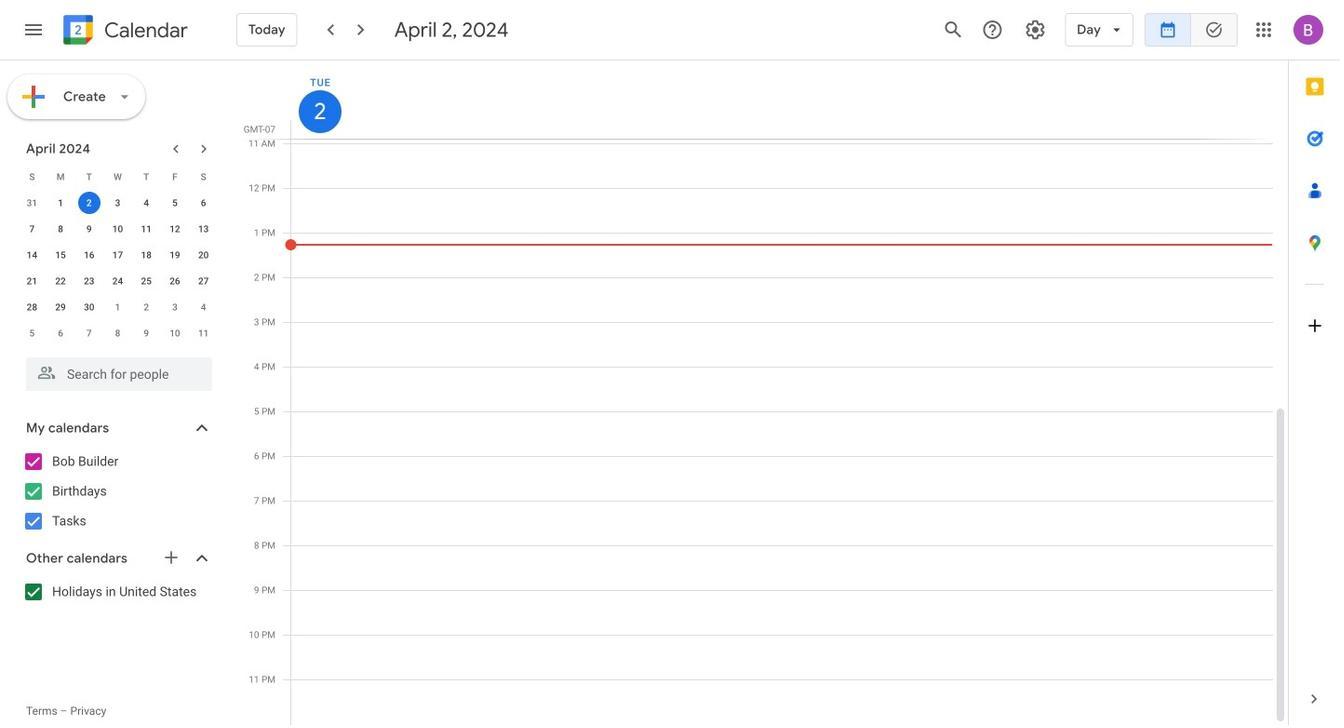 Task type: vqa. For each thing, say whether or not it's contained in the screenshot.
21 element
yes



Task type: describe. For each thing, give the bounding box(es) containing it.
28 element
[[21, 296, 43, 318]]

27 element
[[192, 270, 215, 292]]

may 8 element
[[107, 322, 129, 344]]

29 element
[[49, 296, 72, 318]]

23 element
[[78, 270, 100, 292]]

13 element
[[192, 218, 215, 240]]

30 element
[[78, 296, 100, 318]]

heading inside calendar element
[[101, 19, 188, 41]]

11 element
[[135, 218, 158, 240]]

7 row from the top
[[18, 320, 218, 346]]

8 element
[[49, 218, 72, 240]]

4 element
[[135, 192, 158, 214]]

3 row from the top
[[18, 216, 218, 242]]

may 9 element
[[135, 322, 158, 344]]

may 6 element
[[49, 322, 72, 344]]

19 element
[[164, 244, 186, 266]]

may 10 element
[[164, 322, 186, 344]]

may 3 element
[[164, 296, 186, 318]]

calendar element
[[60, 11, 188, 52]]

may 4 element
[[192, 296, 215, 318]]

5 element
[[164, 192, 186, 214]]

16 element
[[78, 244, 100, 266]]

add other calendars image
[[162, 548, 181, 567]]

21 element
[[21, 270, 43, 292]]

may 7 element
[[78, 322, 100, 344]]

2 row from the top
[[18, 190, 218, 216]]

15 element
[[49, 244, 72, 266]]

1 element
[[49, 192, 72, 214]]

12 element
[[164, 218, 186, 240]]

3 element
[[107, 192, 129, 214]]

may 11 element
[[192, 322, 215, 344]]

18 element
[[135, 244, 158, 266]]

4 row from the top
[[18, 242, 218, 268]]



Task type: locate. For each thing, give the bounding box(es) containing it.
march 31 element
[[21, 192, 43, 214]]

row
[[18, 164, 218, 190], [18, 190, 218, 216], [18, 216, 218, 242], [18, 242, 218, 268], [18, 268, 218, 294], [18, 294, 218, 320], [18, 320, 218, 346]]

22 element
[[49, 270, 72, 292]]

17 element
[[107, 244, 129, 266]]

20 element
[[192, 244, 215, 266]]

heading
[[101, 19, 188, 41]]

26 element
[[164, 270, 186, 292]]

tab list
[[1289, 61, 1341, 673]]

may 1 element
[[107, 296, 129, 318]]

9 element
[[78, 218, 100, 240]]

7 element
[[21, 218, 43, 240]]

cell
[[75, 190, 103, 216]]

tuesday, april 2, today element
[[299, 90, 342, 133]]

14 element
[[21, 244, 43, 266]]

row up 17 element
[[18, 216, 218, 242]]

row up "may 8" element at top left
[[18, 294, 218, 320]]

10 element
[[107, 218, 129, 240]]

row down 10 element at the top of the page
[[18, 242, 218, 268]]

settings menu image
[[1024, 19, 1047, 41]]

row group
[[18, 190, 218, 346]]

6 row from the top
[[18, 294, 218, 320]]

5 row from the top
[[18, 268, 218, 294]]

april 2024 grid
[[18, 164, 218, 346]]

25 element
[[135, 270, 158, 292]]

2, today element
[[78, 192, 100, 214]]

row up 3 element
[[18, 164, 218, 190]]

my calendars list
[[4, 447, 231, 536]]

may 5 element
[[21, 322, 43, 344]]

24 element
[[107, 270, 129, 292]]

column header
[[290, 61, 1274, 139]]

Search for people text field
[[37, 357, 201, 391]]

6 element
[[192, 192, 215, 214]]

None search field
[[0, 350, 231, 391]]

grid
[[238, 61, 1288, 725]]

main drawer image
[[22, 19, 45, 41]]

may 2 element
[[135, 296, 158, 318]]

row up 10 element at the top of the page
[[18, 190, 218, 216]]

row down 17 element
[[18, 268, 218, 294]]

row down may 1 element
[[18, 320, 218, 346]]

cell inside april 2024 grid
[[75, 190, 103, 216]]

1 row from the top
[[18, 164, 218, 190]]



